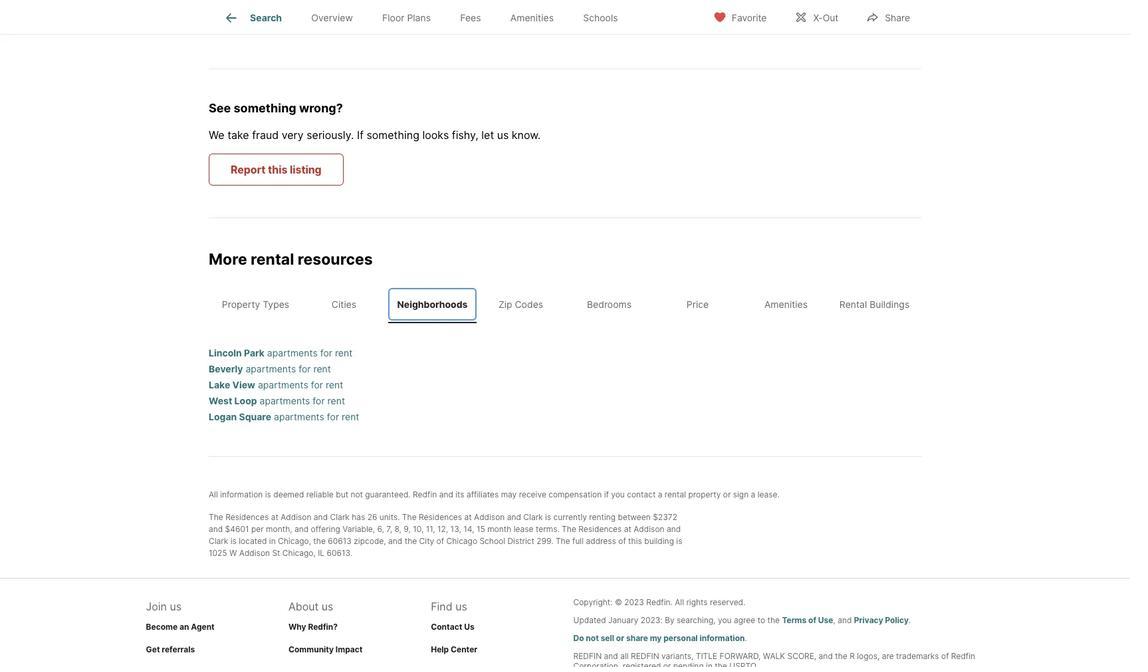 Task type: vqa. For each thing, say whether or not it's contained in the screenshot.
the left "change"
no



Task type: locate. For each thing, give the bounding box(es) containing it.
the down 9,
[[405, 536, 417, 546]]

the
[[209, 512, 223, 522], [402, 512, 417, 522], [562, 524, 577, 534], [556, 536, 570, 546]]

residences up $4601
[[226, 512, 269, 522]]

or left sign
[[723, 489, 731, 499]]

chicago,
[[278, 536, 311, 546], [283, 548, 316, 558]]

rental buildings
[[840, 298, 910, 310]]

1 house from the left
[[231, 5, 251, 13]]

,
[[834, 615, 836, 625]]

redfin.
[[647, 597, 673, 607]]

0 horizontal spatial not
[[351, 489, 363, 499]]

us for about us
[[322, 600, 334, 613]]

2 house from the left
[[713, 5, 733, 13]]

2 vertical spatial or
[[664, 661, 671, 667]]

at down between
[[624, 524, 632, 534]]

0 vertical spatial in
[[269, 536, 276, 546]]

1 tab list from the top
[[209, 0, 644, 34]]

at up the month,
[[271, 512, 279, 522]]

1 horizontal spatial at
[[465, 512, 472, 522]]

this left listing
[[268, 163, 288, 176]]

redfin down the share
[[631, 651, 660, 661]]

1 vertical spatial you
[[718, 615, 732, 625]]

may
[[501, 489, 517, 499]]

terms.
[[536, 524, 560, 534]]

neighborhoods
[[397, 298, 468, 310]]

in up st
[[269, 536, 276, 546]]

0 vertical spatial all
[[209, 489, 218, 499]]

if
[[357, 128, 364, 141]]

1 vertical spatial or
[[616, 633, 625, 643]]

14,
[[464, 524, 475, 534]]

you right if
[[611, 489, 625, 499]]

0 vertical spatial you
[[611, 489, 625, 499]]

1 vertical spatial in
[[706, 661, 713, 667]]

the left uspto.
[[715, 661, 727, 667]]

cities
[[332, 298, 357, 310]]

1 vertical spatial amenities tab
[[742, 288, 831, 321]]

1 horizontal spatial this
[[629, 536, 642, 546]]

redfin
[[413, 489, 437, 499], [952, 651, 976, 661]]

1 redfin from the left
[[574, 651, 602, 661]]

0 vertical spatial .
[[909, 615, 911, 625]]

0 vertical spatial information
[[220, 489, 263, 499]]

2 tab list from the top
[[209, 285, 922, 323]]

0 vertical spatial amenities tab
[[496, 2, 569, 34]]

terms of use link
[[782, 615, 834, 625]]

1 vertical spatial information
[[700, 633, 745, 643]]

is
[[265, 489, 271, 499], [545, 512, 551, 522], [231, 536, 237, 546], [677, 536, 683, 546]]

property types tab
[[211, 288, 300, 321]]

1 horizontal spatial amenities
[[765, 298, 808, 310]]

2 redfin from the left
[[631, 651, 660, 661]]

do not sell or share my personal information link
[[574, 633, 745, 643]]

0 horizontal spatial or
[[616, 633, 625, 643]]

1 horizontal spatial something
[[367, 128, 420, 141]]

this inside the residences at addison and clark has 26 units. the residences at addison and clark is currently renting between $2372 and $4601 per month, and offering variable,  6, 7, 8, 9, 10, 11, 12, 13, 14, 15 month lease terms. the residences at addison and clark is located in chicago, the 60613 zipcode, and the city of chicago school district 299. the full address of this building is 1025 w addison st chicago, il 60613.
[[629, 536, 642, 546]]

variants,
[[662, 651, 694, 661]]

become an agent
[[146, 622, 215, 632]]

buildings
[[870, 298, 910, 310]]

. down agree
[[745, 633, 747, 643]]

rent
[[335, 347, 353, 358], [314, 363, 331, 374], [326, 379, 343, 390], [328, 395, 345, 406], [342, 411, 359, 422]]

fees
[[460, 12, 481, 23]]

information up $4601
[[220, 489, 263, 499]]

0 vertical spatial rental
[[251, 250, 294, 269]]

redfin right 'trademarks'
[[952, 651, 976, 661]]

0 horizontal spatial amenities tab
[[496, 2, 569, 34]]

you
[[611, 489, 625, 499], [718, 615, 732, 625]]

at up 14,
[[465, 512, 472, 522]]

tab list
[[209, 0, 644, 34], [209, 285, 922, 323]]

between
[[618, 512, 651, 522]]

located
[[239, 536, 267, 546]]

us up redfin?
[[322, 600, 334, 613]]

you down reserved.
[[718, 615, 732, 625]]

take
[[228, 128, 249, 141]]

floor plans
[[382, 12, 431, 23]]

redfin up 11,
[[413, 489, 437, 499]]

rental right more
[[251, 250, 294, 269]]

rental up $2372
[[665, 489, 686, 499]]

2 horizontal spatial clark
[[524, 512, 543, 522]]

reliable
[[307, 489, 334, 499]]

forward,
[[720, 651, 761, 661]]

cities tab
[[300, 288, 388, 321]]

the right to
[[768, 615, 780, 625]]

very
[[282, 128, 304, 141]]

1 horizontal spatial redfin
[[631, 651, 660, 661]]

0 horizontal spatial redfin
[[574, 651, 602, 661]]

all up 1025
[[209, 489, 218, 499]]

not right do
[[586, 633, 599, 643]]

. up 'trademarks'
[[909, 615, 911, 625]]

house button
[[209, 0, 439, 26], [691, 0, 922, 26]]

1 horizontal spatial house button
[[691, 0, 922, 26]]

get referrals
[[146, 644, 195, 654]]

in
[[269, 536, 276, 546], [706, 661, 713, 667]]

overview
[[311, 12, 353, 23]]

not right but
[[351, 489, 363, 499]]

lincoln park apartments for rent beverly apartments for rent lake view apartments for rent west loop apartments for rent logan square apartments for rent
[[209, 347, 359, 422]]

clark up 1025
[[209, 536, 228, 546]]

listing
[[290, 163, 322, 176]]

apartments right park
[[267, 347, 318, 358]]

1 horizontal spatial amenities tab
[[742, 288, 831, 321]]

a right sign
[[751, 489, 756, 499]]

property types
[[222, 298, 289, 310]]

1 horizontal spatial a
[[751, 489, 756, 499]]

chicago, down the month,
[[278, 536, 311, 546]]

1 vertical spatial this
[[629, 536, 642, 546]]

neighborhoods tab
[[388, 288, 477, 321]]

in inside redfin and all redfin variants, title forward, walk score, and the r logos, are trademarks of redfin corporation, registered or pending in the uspto.
[[706, 661, 713, 667]]

seriously.
[[307, 128, 354, 141]]

2 horizontal spatial or
[[723, 489, 731, 499]]

1 horizontal spatial or
[[664, 661, 671, 667]]

redfin
[[574, 651, 602, 661], [631, 651, 660, 661]]

or right sell
[[616, 633, 625, 643]]

get
[[146, 644, 160, 654]]

and right ,
[[838, 615, 852, 625]]

agree
[[734, 615, 756, 625]]

rental inside heading
[[251, 250, 294, 269]]

is right building on the bottom
[[677, 536, 683, 546]]

residences up 12,
[[419, 512, 462, 522]]

information up 'title'
[[700, 633, 745, 643]]

more rental resources heading
[[209, 250, 922, 285]]

contact us button
[[431, 622, 475, 632]]

or left pending
[[664, 661, 671, 667]]

0 vertical spatial not
[[351, 489, 363, 499]]

of inside redfin and all redfin variants, title forward, walk score, and the r logos, are trademarks of redfin corporation, registered or pending in the uspto.
[[942, 651, 949, 661]]

1 horizontal spatial .
[[909, 615, 911, 625]]

tab list containing search
[[209, 0, 644, 34]]

per
[[251, 524, 264, 534]]

0 horizontal spatial house button
[[209, 0, 439, 26]]

1 vertical spatial rental
[[665, 489, 686, 499]]

about us
[[289, 600, 334, 613]]

2 horizontal spatial residences
[[579, 524, 622, 534]]

addison up building on the bottom
[[634, 524, 665, 534]]

1 vertical spatial all
[[675, 597, 684, 607]]

us right let
[[497, 128, 509, 141]]

fishy,
[[452, 128, 479, 141]]

looks
[[423, 128, 449, 141]]

is up w
[[231, 536, 237, 546]]

and down $2372
[[667, 524, 681, 534]]

amenities tab
[[496, 2, 569, 34], [742, 288, 831, 321]]

apartments right square
[[274, 411, 324, 422]]

1 horizontal spatial house
[[713, 5, 733, 13]]

0 vertical spatial this
[[268, 163, 288, 176]]

the up 9,
[[402, 512, 417, 522]]

all information is deemed reliable but not guaranteed. redfin and its affiliates may receive compensation if you contact a rental property or sign a lease.
[[209, 489, 780, 499]]

something up fraud
[[234, 101, 296, 115]]

residences
[[226, 512, 269, 522], [419, 512, 462, 522], [579, 524, 622, 534]]

something right if
[[367, 128, 420, 141]]

clark up 'offering'
[[330, 512, 350, 522]]

0 horizontal spatial in
[[269, 536, 276, 546]]

fraud
[[252, 128, 279, 141]]

and left all
[[604, 651, 618, 661]]

clark
[[330, 512, 350, 522], [524, 512, 543, 522], [209, 536, 228, 546]]

in right pending
[[706, 661, 713, 667]]

2023:
[[641, 615, 663, 625]]

9,
[[404, 524, 411, 534]]

redfin inside redfin and all redfin variants, title forward, walk score, and the r logos, are trademarks of redfin corporation, registered or pending in the uspto.
[[952, 651, 976, 661]]

0 vertical spatial amenities
[[511, 12, 554, 23]]

2 house button from the left
[[691, 0, 922, 26]]

1 vertical spatial not
[[586, 633, 599, 643]]

1 horizontal spatial in
[[706, 661, 713, 667]]

residences up address
[[579, 524, 622, 534]]

why redfin?
[[289, 622, 338, 632]]

1 house button from the left
[[209, 0, 439, 26]]

affiliates
[[467, 489, 499, 499]]

schools tab
[[569, 2, 633, 34]]

0 vertical spatial or
[[723, 489, 731, 499]]

1 vertical spatial tab list
[[209, 285, 922, 323]]

11,
[[426, 524, 435, 534]]

1 horizontal spatial redfin
[[952, 651, 976, 661]]

w
[[229, 548, 237, 558]]

compensation
[[549, 489, 602, 499]]

impact
[[336, 644, 363, 654]]

0 horizontal spatial residences
[[226, 512, 269, 522]]

the left r
[[835, 651, 848, 661]]

2 horizontal spatial at
[[624, 524, 632, 534]]

0 vertical spatial tab list
[[209, 0, 644, 34]]

0 vertical spatial chicago,
[[278, 536, 311, 546]]

all left rights
[[675, 597, 684, 607]]

see something wrong?
[[209, 101, 343, 115]]

full
[[573, 536, 584, 546]]

0 vertical spatial something
[[234, 101, 296, 115]]

0 horizontal spatial this
[[268, 163, 288, 176]]

and right the month,
[[295, 524, 309, 534]]

us right find
[[456, 600, 467, 613]]

1 vertical spatial redfin
[[952, 651, 976, 661]]

a right contact
[[658, 489, 663, 499]]

of right address
[[619, 536, 626, 546]]

beverly
[[209, 363, 243, 374]]

0 horizontal spatial a
[[658, 489, 663, 499]]

all
[[621, 651, 629, 661]]

bedrooms tab
[[565, 288, 654, 321]]

0 horizontal spatial house
[[231, 5, 251, 13]]

search
[[250, 12, 282, 23]]

0 horizontal spatial something
[[234, 101, 296, 115]]

apartments up square
[[260, 395, 310, 406]]

1 vertical spatial .
[[745, 633, 747, 643]]

lease
[[514, 524, 534, 534]]

this down between
[[629, 536, 642, 546]]

apartments right view
[[258, 379, 308, 390]]

0 horizontal spatial rental
[[251, 250, 294, 269]]

x-out button
[[784, 3, 850, 30]]

and down '8,' at bottom left
[[388, 536, 403, 546]]

clark up lease
[[524, 512, 543, 522]]

and left its
[[439, 489, 453, 499]]

0 horizontal spatial clark
[[209, 536, 228, 546]]

month,
[[266, 524, 292, 534]]

price
[[687, 298, 709, 310]]

x-
[[814, 12, 823, 23]]

0 horizontal spatial redfin
[[413, 489, 437, 499]]

square
[[239, 411, 271, 422]]

chicago, left the 'il'
[[283, 548, 316, 558]]

of down 12,
[[437, 536, 444, 546]]

fees tab
[[446, 2, 496, 34]]

of right 'trademarks'
[[942, 651, 949, 661]]

is left deemed
[[265, 489, 271, 499]]

0 horizontal spatial information
[[220, 489, 263, 499]]

redfin down do
[[574, 651, 602, 661]]

privacy
[[855, 615, 884, 625]]

us
[[464, 622, 475, 632]]

sell
[[601, 633, 615, 643]]

us right join
[[170, 600, 182, 613]]



Task type: describe. For each thing, give the bounding box(es) containing it.
let
[[482, 128, 494, 141]]

8,
[[395, 524, 402, 534]]

addison up the month,
[[281, 512, 312, 522]]

reserved.
[[710, 597, 746, 607]]

district
[[508, 536, 535, 546]]

13,
[[451, 524, 462, 534]]

deemed
[[273, 489, 304, 499]]

help
[[431, 644, 449, 654]]

see
[[209, 101, 231, 115]]

report this listing button
[[209, 153, 344, 185]]

299.
[[537, 536, 554, 546]]

1 horizontal spatial clark
[[330, 512, 350, 522]]

and up 'offering'
[[314, 512, 328, 522]]

walk
[[763, 651, 786, 661]]

community impact
[[289, 644, 363, 654]]

terms
[[782, 615, 807, 625]]

codes
[[515, 298, 543, 310]]

has
[[352, 512, 365, 522]]

become
[[146, 622, 178, 632]]

west
[[209, 395, 232, 406]]

join us
[[146, 600, 182, 613]]

pending
[[674, 661, 704, 667]]

overview tab
[[297, 2, 368, 34]]

and left $4601
[[209, 524, 223, 534]]

is up the terms.
[[545, 512, 551, 522]]

address
[[586, 536, 616, 546]]

2023
[[625, 597, 644, 607]]

city
[[419, 536, 434, 546]]

loop
[[234, 395, 257, 406]]

10,
[[413, 524, 424, 534]]

0 horizontal spatial all
[[209, 489, 218, 499]]

the up 1025
[[209, 512, 223, 522]]

report this listing
[[231, 163, 322, 176]]

1 vertical spatial chicago,
[[283, 548, 316, 558]]

we take fraud very seriously. if something looks fishy, let us know.
[[209, 128, 541, 141]]

chicago
[[447, 536, 478, 546]]

month
[[488, 524, 512, 534]]

26
[[368, 512, 377, 522]]

guaranteed.
[[365, 489, 411, 499]]

tab list containing property types
[[209, 285, 922, 323]]

why redfin? button
[[289, 622, 338, 632]]

center
[[451, 644, 478, 654]]

referrals
[[162, 644, 195, 654]]

sign
[[733, 489, 749, 499]]

rental
[[840, 298, 867, 310]]

1 a from the left
[[658, 489, 663, 499]]

0 horizontal spatial at
[[271, 512, 279, 522]]

1 vertical spatial something
[[367, 128, 420, 141]]

trademarks
[[897, 651, 939, 661]]

0 horizontal spatial amenities
[[511, 12, 554, 23]]

receive
[[519, 489, 547, 499]]

the left full
[[556, 536, 570, 546]]

find us
[[431, 600, 467, 613]]

contact
[[431, 622, 462, 632]]

1 horizontal spatial information
[[700, 633, 745, 643]]

rental buildings tab
[[831, 288, 919, 321]]

schools
[[583, 12, 618, 23]]

2 a from the left
[[751, 489, 756, 499]]

60613
[[328, 536, 352, 546]]

community impact button
[[289, 644, 363, 654]]

property
[[222, 298, 260, 310]]

floor plans tab
[[368, 2, 446, 34]]

bedrooms
[[587, 298, 632, 310]]

0 vertical spatial redfin
[[413, 489, 437, 499]]

view
[[232, 379, 255, 390]]

help center
[[431, 644, 478, 654]]

the up the 'il'
[[313, 536, 326, 546]]

1025
[[209, 548, 227, 558]]

1 horizontal spatial you
[[718, 615, 732, 625]]

$2372
[[653, 512, 678, 522]]

and right score,
[[819, 651, 833, 661]]

agent
[[191, 622, 215, 632]]

share button
[[855, 3, 922, 30]]

zip codes tab
[[477, 288, 565, 321]]

price tab
[[654, 288, 742, 321]]

the down currently on the bottom
[[562, 524, 577, 534]]

registered
[[623, 661, 661, 667]]

1 vertical spatial amenities
[[765, 298, 808, 310]]

types
[[263, 298, 289, 310]]

of left use
[[809, 615, 817, 625]]

january
[[609, 615, 639, 625]]

1 horizontal spatial not
[[586, 633, 599, 643]]

this inside button
[[268, 163, 288, 176]]

st
[[272, 548, 280, 558]]

redfin?
[[308, 622, 338, 632]]

community
[[289, 644, 334, 654]]

and up lease
[[507, 512, 521, 522]]

lake
[[209, 379, 230, 390]]

il
[[318, 548, 325, 558]]

addison up 15
[[474, 512, 505, 522]]

if
[[604, 489, 609, 499]]

become an agent button
[[146, 622, 215, 632]]

units.
[[380, 512, 400, 522]]

0 horizontal spatial you
[[611, 489, 625, 499]]

corporation,
[[574, 661, 621, 667]]

us for find us
[[456, 600, 467, 613]]

use
[[819, 615, 834, 625]]

by
[[665, 615, 675, 625]]

12,
[[438, 524, 448, 534]]

1 horizontal spatial all
[[675, 597, 684, 607]]

more
[[209, 250, 247, 269]]

park
[[244, 347, 265, 358]]

but
[[336, 489, 349, 499]]

personal
[[664, 633, 698, 643]]

in inside the residences at addison and clark has 26 units. the residences at addison and clark is currently renting between $2372 and $4601 per month, and offering variable,  6, 7, 8, 9, 10, 11, 12, 13, 14, 15 month lease terms. the residences at addison and clark is located in chicago, the 60613 zipcode, and the city of chicago school district 299. the full address of this building is 1025 w addison st chicago, il 60613.
[[269, 536, 276, 546]]

1 horizontal spatial rental
[[665, 489, 686, 499]]

do
[[574, 633, 584, 643]]

1 horizontal spatial residences
[[419, 512, 462, 522]]

we
[[209, 128, 225, 141]]

us for join us
[[170, 600, 182, 613]]

about
[[289, 600, 319, 613]]

policy
[[886, 615, 909, 625]]

contact
[[627, 489, 656, 499]]

find
[[431, 600, 453, 613]]

apartments down park
[[246, 363, 296, 374]]

help center button
[[431, 644, 478, 654]]

addison down located
[[239, 548, 270, 558]]

0 horizontal spatial .
[[745, 633, 747, 643]]

an
[[180, 622, 189, 632]]

zip codes
[[499, 298, 543, 310]]

lease.
[[758, 489, 780, 499]]

get referrals button
[[146, 644, 195, 654]]

school
[[480, 536, 505, 546]]

or inside redfin and all redfin variants, title forward, walk score, and the r logos, are trademarks of redfin corporation, registered or pending in the uspto.
[[664, 661, 671, 667]]



